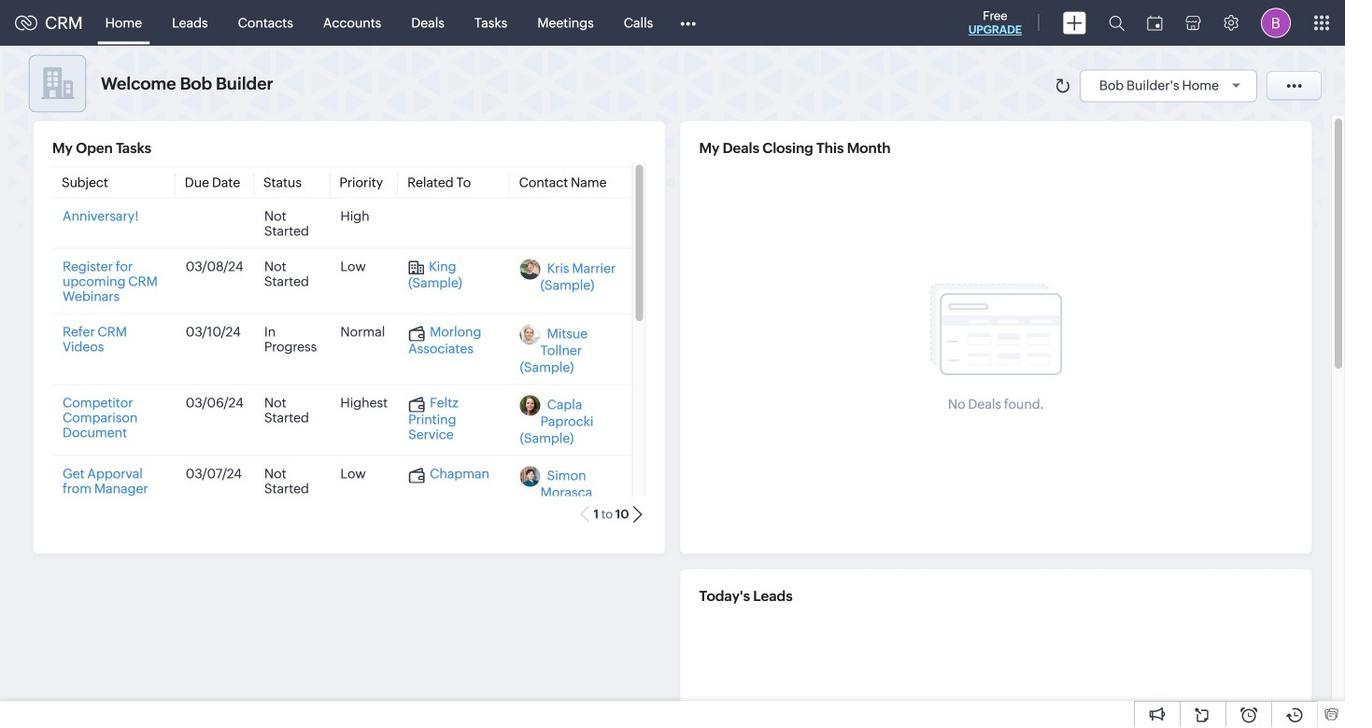 Task type: describe. For each thing, give the bounding box(es) containing it.
search element
[[1098, 0, 1136, 46]]

logo image
[[15, 15, 37, 30]]

create menu element
[[1052, 0, 1098, 45]]



Task type: vqa. For each thing, say whether or not it's contained in the screenshot.
Create Menu Icon
yes



Task type: locate. For each thing, give the bounding box(es) containing it.
profile image
[[1261, 8, 1291, 38]]

calendar image
[[1147, 15, 1163, 30]]

create menu image
[[1063, 12, 1086, 34]]

profile element
[[1250, 0, 1302, 45]]

search image
[[1109, 15, 1125, 31]]

Other Modules field
[[668, 8, 708, 38]]



